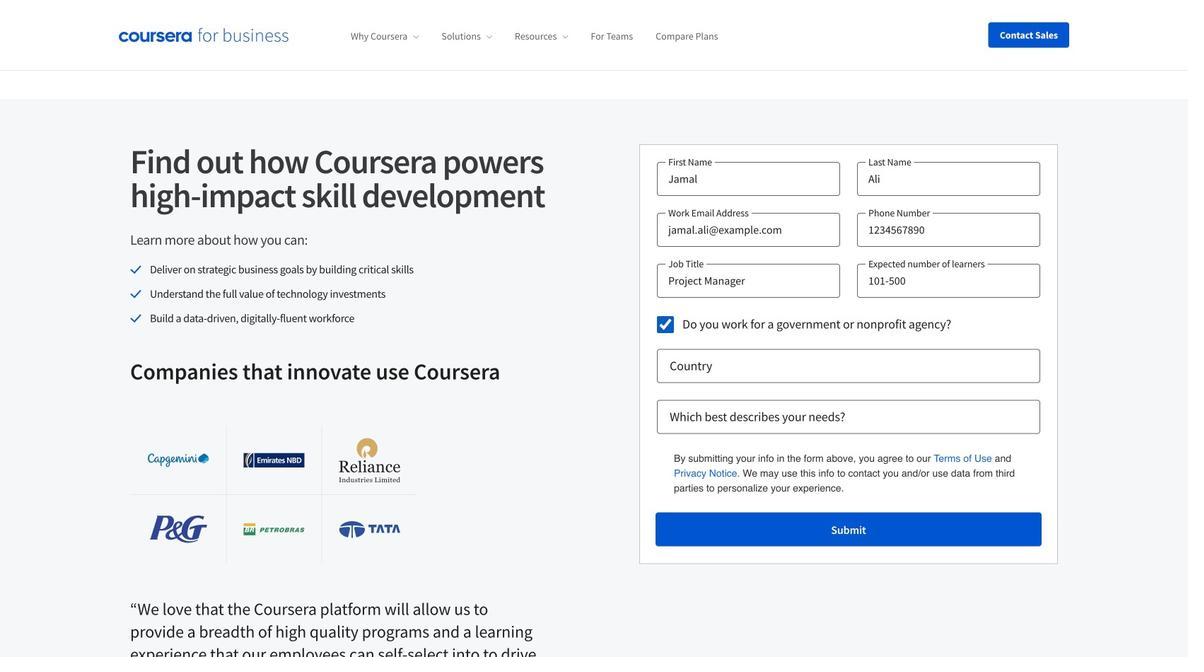 Task type: describe. For each thing, give the bounding box(es) containing it.
emirates logo image
[[244, 453, 305, 468]]

petrobras logo image
[[244, 524, 305, 536]]

reliance logo image
[[339, 438, 401, 483]]

Job Title text field
[[657, 264, 841, 298]]

Work Email Address email field
[[657, 213, 841, 247]]

Last Name text field
[[858, 162, 1041, 196]]

First Name text field
[[657, 162, 841, 196]]

capgemini logo image
[[148, 454, 209, 467]]

tata logo image
[[339, 521, 401, 538]]



Task type: locate. For each thing, give the bounding box(es) containing it.
p&g logo image
[[149, 516, 207, 544]]

Country Code + Phone Number telephone field
[[858, 213, 1041, 247]]

coursera for business image
[[119, 28, 289, 42]]

None checkbox
[[657, 316, 674, 333]]



Task type: vqa. For each thing, say whether or not it's contained in the screenshot.
trends
no



